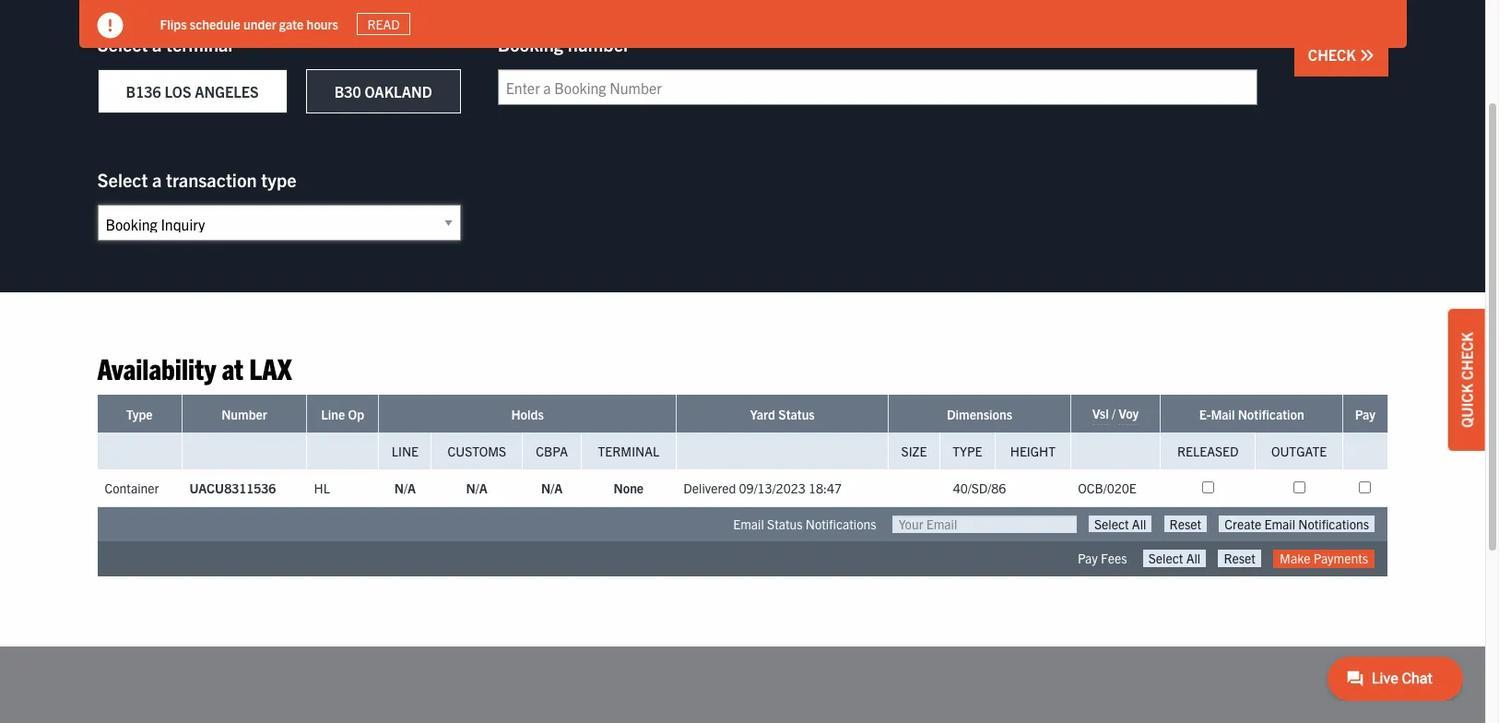 Task type: describe. For each thing, give the bounding box(es) containing it.
uacu8311536
[[189, 480, 276, 497]]

09/13/2023
[[739, 480, 806, 497]]

lax
[[249, 350, 292, 386]]

booking number
[[498, 32, 630, 55]]

1 n/a from the left
[[394, 480, 416, 497]]

hours
[[307, 15, 338, 32]]

flips schedule under gate hours
[[160, 15, 338, 32]]

2 n/a from the left
[[466, 480, 488, 497]]

outgate
[[1272, 443, 1327, 460]]

read
[[367, 16, 400, 32]]

status for email
[[767, 516, 803, 533]]

cbpa
[[536, 443, 568, 460]]

at
[[222, 350, 243, 386]]

select for select a transaction type
[[97, 168, 148, 191]]

hl
[[314, 480, 330, 497]]

under
[[243, 15, 276, 32]]

email status notifications
[[733, 516, 877, 533]]

notifications
[[806, 516, 877, 533]]

none
[[614, 480, 644, 497]]

select for select a terminal
[[97, 32, 148, 55]]

Your Email email field
[[893, 516, 1077, 534]]

make
[[1280, 550, 1311, 567]]

solid image inside check "button"
[[1360, 48, 1375, 63]]

voy
[[1119, 405, 1139, 422]]

0 horizontal spatial type
[[126, 406, 153, 423]]

number
[[221, 406, 267, 423]]

make payments link
[[1274, 550, 1375, 568]]

1 vertical spatial type
[[953, 443, 983, 460]]

vsl
[[1093, 405, 1109, 422]]

transaction
[[166, 168, 257, 191]]

a for terminal
[[152, 32, 162, 55]]

line for line
[[392, 443, 419, 460]]

oakland
[[365, 82, 432, 101]]

line for line op
[[321, 406, 345, 423]]

quick
[[1458, 383, 1477, 428]]

customs
[[448, 443, 506, 460]]

b136
[[126, 82, 161, 101]]

container
[[105, 480, 159, 497]]

quick check
[[1458, 332, 1477, 428]]

b30
[[334, 82, 361, 101]]

los
[[165, 82, 191, 101]]

line op
[[321, 406, 364, 423]]

40/sd/86
[[953, 480, 1006, 497]]

1 vertical spatial check
[[1458, 332, 1477, 380]]



Task type: vqa. For each thing, say whether or not it's contained in the screenshot.
Make
yes



Task type: locate. For each thing, give the bounding box(es) containing it.
make payments
[[1280, 550, 1369, 567]]

ocb/020e
[[1078, 480, 1137, 497]]

2 a from the top
[[152, 168, 162, 191]]

yard status
[[750, 406, 815, 423]]

select left transaction
[[97, 168, 148, 191]]

0 horizontal spatial pay
[[1078, 550, 1098, 567]]

1 vertical spatial pay
[[1078, 550, 1098, 567]]

1 horizontal spatial type
[[953, 443, 983, 460]]

availability at lax
[[97, 350, 292, 386]]

check button
[[1295, 33, 1388, 77]]

0 vertical spatial status
[[778, 406, 815, 423]]

b30 oakland
[[334, 82, 432, 101]]

pay fees
[[1078, 550, 1128, 567]]

select a terminal
[[97, 32, 233, 55]]

type down availability
[[126, 406, 153, 423]]

mail
[[1211, 406, 1235, 423]]

flips
[[160, 15, 187, 32]]

b136 los angeles
[[126, 82, 259, 101]]

select up b136
[[97, 32, 148, 55]]

a for transaction
[[152, 168, 162, 191]]

type
[[261, 168, 297, 191]]

1 select from the top
[[97, 32, 148, 55]]

line left customs
[[392, 443, 419, 460]]

0 horizontal spatial n/a
[[394, 480, 416, 497]]

0 vertical spatial pay
[[1355, 406, 1376, 423]]

0 vertical spatial solid image
[[97, 13, 123, 39]]

status
[[778, 406, 815, 423], [767, 516, 803, 533]]

pay for pay fees
[[1078, 550, 1098, 567]]

type up 40/sd/86
[[953, 443, 983, 460]]

n/a right hl
[[394, 480, 416, 497]]

status right yard
[[778, 406, 815, 423]]

terminal
[[598, 443, 660, 460]]

payments
[[1314, 550, 1369, 567]]

18:47
[[809, 480, 842, 497]]

1 horizontal spatial n/a
[[466, 480, 488, 497]]

terminal
[[166, 32, 233, 55]]

check
[[1309, 45, 1360, 64], [1458, 332, 1477, 380]]

None checkbox
[[1202, 482, 1214, 494], [1294, 482, 1306, 494], [1202, 482, 1214, 494], [1294, 482, 1306, 494]]

booking
[[498, 32, 564, 55]]

line
[[321, 406, 345, 423], [392, 443, 419, 460]]

line left op
[[321, 406, 345, 423]]

1 vertical spatial solid image
[[1360, 48, 1375, 63]]

delivered 09/13/2023 18:47
[[684, 480, 842, 497]]

n/a down customs
[[466, 480, 488, 497]]

schedule
[[190, 15, 241, 32]]

select a transaction type
[[97, 168, 297, 191]]

0 horizontal spatial line
[[321, 406, 345, 423]]

fees
[[1101, 550, 1128, 567]]

height
[[1011, 443, 1056, 460]]

status right email
[[767, 516, 803, 533]]

1 vertical spatial a
[[152, 168, 162, 191]]

1 horizontal spatial line
[[392, 443, 419, 460]]

holds
[[511, 406, 544, 423]]

0 vertical spatial check
[[1309, 45, 1360, 64]]

notification
[[1238, 406, 1305, 423]]

Booking number text field
[[498, 69, 1258, 105]]

status for yard
[[778, 406, 815, 423]]

n/a
[[394, 480, 416, 497], [466, 480, 488, 497], [541, 480, 563, 497]]

0 vertical spatial line
[[321, 406, 345, 423]]

gate
[[279, 15, 304, 32]]

pay
[[1355, 406, 1376, 423], [1078, 550, 1098, 567]]

e-mail notification
[[1200, 406, 1305, 423]]

a left transaction
[[152, 168, 162, 191]]

read link
[[357, 13, 411, 35]]

n/a down cbpa
[[541, 480, 563, 497]]

2 horizontal spatial n/a
[[541, 480, 563, 497]]

email
[[733, 516, 764, 533]]

0 vertical spatial select
[[97, 32, 148, 55]]

3 n/a from the left
[[541, 480, 563, 497]]

number
[[568, 32, 630, 55]]

0 horizontal spatial solid image
[[97, 13, 123, 39]]

footer
[[0, 646, 1486, 723]]

op
[[348, 406, 364, 423]]

1 vertical spatial line
[[392, 443, 419, 460]]

/
[[1112, 405, 1116, 422]]

released
[[1178, 443, 1239, 460]]

1 a from the top
[[152, 32, 162, 55]]

None checkbox
[[1360, 482, 1372, 494]]

solid image
[[97, 13, 123, 39], [1360, 48, 1375, 63]]

None button
[[1089, 516, 1152, 533], [1164, 516, 1207, 533], [1220, 516, 1375, 533], [1143, 550, 1206, 567], [1219, 550, 1262, 567], [1089, 516, 1152, 533], [1164, 516, 1207, 533], [1220, 516, 1375, 533], [1143, 550, 1206, 567], [1219, 550, 1262, 567]]

1 horizontal spatial pay
[[1355, 406, 1376, 423]]

0 horizontal spatial check
[[1309, 45, 1360, 64]]

vsl / voy
[[1093, 405, 1139, 422]]

1 horizontal spatial solid image
[[1360, 48, 1375, 63]]

pay for pay
[[1355, 406, 1376, 423]]

delivered
[[684, 480, 736, 497]]

angeles
[[195, 82, 259, 101]]

size
[[902, 443, 927, 460]]

0 vertical spatial a
[[152, 32, 162, 55]]

dimensions
[[947, 406, 1013, 423]]

type
[[126, 406, 153, 423], [953, 443, 983, 460]]

0 vertical spatial type
[[126, 406, 153, 423]]

select
[[97, 32, 148, 55], [97, 168, 148, 191]]

2 select from the top
[[97, 168, 148, 191]]

yard
[[750, 406, 776, 423]]

check inside "button"
[[1309, 45, 1360, 64]]

1 vertical spatial status
[[767, 516, 803, 533]]

1 vertical spatial select
[[97, 168, 148, 191]]

quick check link
[[1449, 309, 1486, 451]]

a down flips on the left
[[152, 32, 162, 55]]

availability
[[97, 350, 216, 386]]

e-
[[1200, 406, 1211, 423]]

1 horizontal spatial check
[[1458, 332, 1477, 380]]

a
[[152, 32, 162, 55], [152, 168, 162, 191]]



